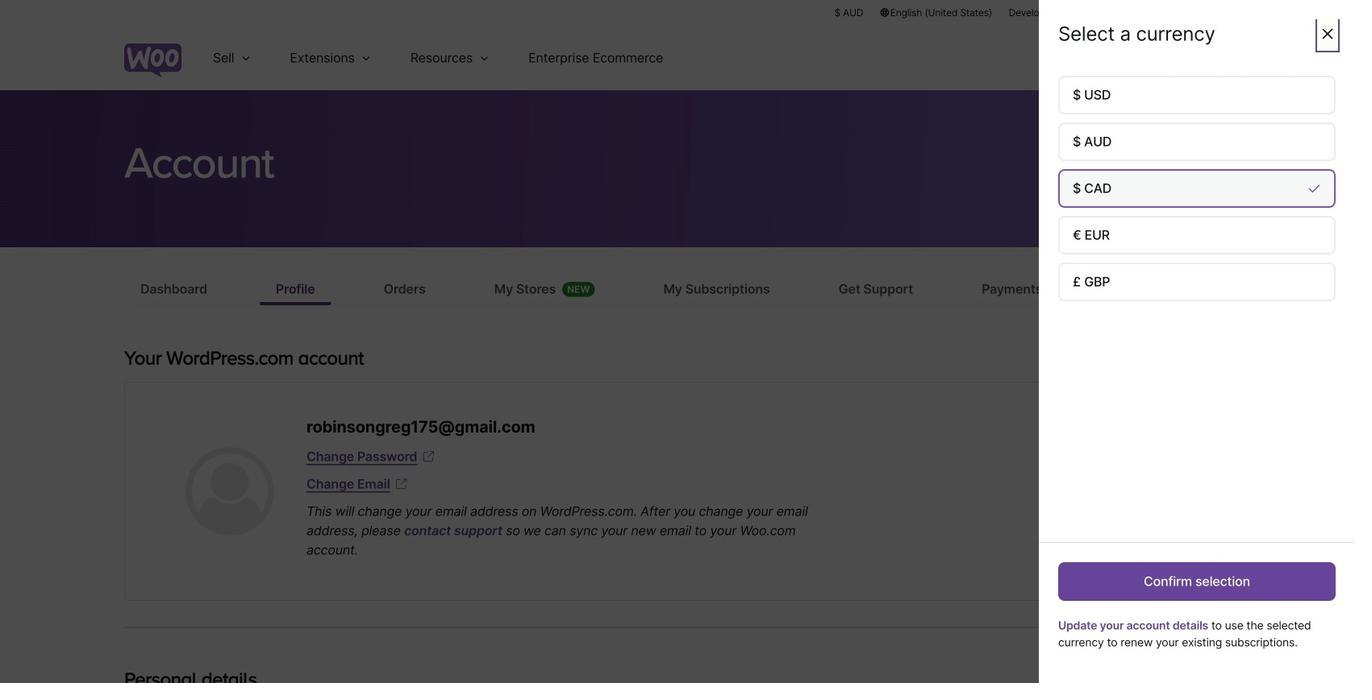 Task type: vqa. For each thing, say whether or not it's contained in the screenshot.
Search icon
yes



Task type: describe. For each thing, give the bounding box(es) containing it.
1 vertical spatial external link image
[[393, 477, 409, 493]]

close selector image
[[1320, 26, 1336, 42]]

open account menu image
[[1205, 45, 1231, 71]]



Task type: locate. For each thing, give the bounding box(es) containing it.
external link image
[[421, 449, 437, 465], [393, 477, 409, 493]]

0 horizontal spatial external link image
[[393, 477, 409, 493]]

search image
[[1164, 45, 1190, 71]]

1 horizontal spatial external link image
[[421, 449, 437, 465]]

service navigation menu element
[[1135, 32, 1231, 84]]

gravatar image image
[[186, 448, 274, 536]]

0 vertical spatial external link image
[[421, 449, 437, 465]]



